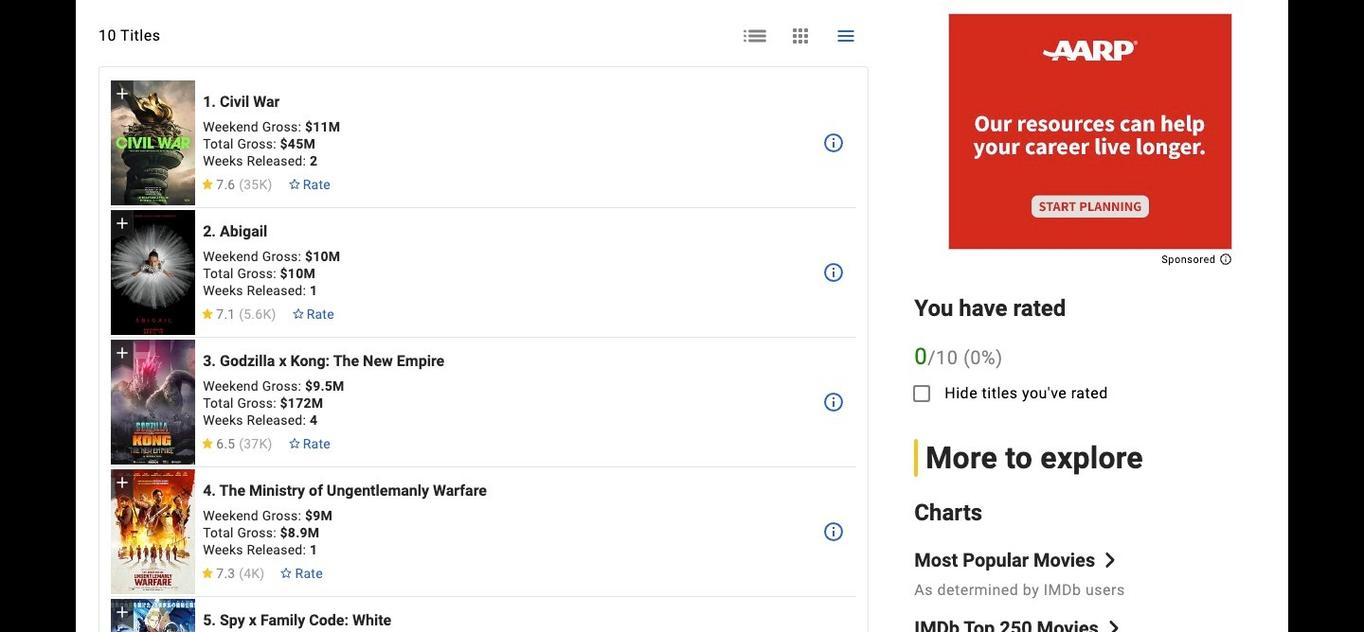 Task type: locate. For each thing, give the bounding box(es) containing it.
chevron right inline image
[[1106, 622, 1122, 633]]

add image for banjô ginga, kazuhiro yamaji, hiroyuki yoshino, haruka okamura, tomoya nakamura, yûko kaida, emiri kato, kenshô ono, saori hayami, kento kaku, ken'ichirô matsuda, takuya eguchi, ayane sakura, atsumi tanezaki, shunsuke takeuchi, hana sato, and natsumi fujiwara in spy x family code: white (2023) image
[[113, 603, 132, 622]]

star border inline image
[[288, 179, 301, 190], [288, 439, 301, 449], [280, 569, 293, 579]]

1 add image from the top
[[113, 84, 132, 103]]

5 group from the top
[[111, 599, 195, 633]]

see more information about abigail image
[[823, 261, 845, 284]]

see more information about the ministry of ungentlemanly warfare image
[[823, 521, 845, 544]]

3 star inline image from the top
[[201, 569, 214, 579]]

group
[[111, 80, 195, 205], [111, 210, 195, 335], [111, 340, 195, 465], [111, 470, 195, 595], [111, 599, 195, 633]]

add image
[[113, 214, 132, 233], [113, 603, 132, 622]]

2 vertical spatial star border inline image
[[280, 569, 293, 579]]

1 group from the top
[[111, 80, 195, 205]]

3 group from the top
[[111, 340, 195, 465]]

add image
[[113, 84, 132, 103], [113, 344, 132, 363], [113, 473, 132, 492]]

group for imdb rating: 7.6 element
[[111, 80, 195, 205]]

1 star inline image from the top
[[201, 179, 214, 190]]

star inline image inside "imdb rating: 7.3" element
[[201, 569, 214, 579]]

star border inline image right imdb rating: 6.5 element
[[288, 439, 301, 449]]

chevron right inline image
[[1103, 554, 1118, 569]]

0 vertical spatial star border inline image
[[288, 179, 301, 190]]

star inline image inside imdb rating: 7.6 element
[[201, 179, 214, 190]]

star inline image right civil war (2024) image
[[201, 179, 214, 190]]

checkbox unchecked image
[[911, 383, 934, 405]]

star border inline image right imdb rating: 7.6 element
[[288, 179, 301, 190]]

2 star inline image from the top
[[201, 309, 214, 320]]

0 vertical spatial add image
[[113, 214, 132, 233]]

2 add image from the top
[[113, 603, 132, 622]]

0 vertical spatial add image
[[113, 84, 132, 103]]

2 add image from the top
[[113, 344, 132, 363]]

star inline image
[[201, 179, 214, 190], [201, 309, 214, 320], [201, 569, 214, 579]]

2 vertical spatial add image
[[113, 473, 132, 492]]

1 vertical spatial star border inline image
[[288, 439, 301, 449]]

add image down civil war (2024) image
[[113, 214, 132, 233]]

star border inline image right "imdb rating: 7.3" element
[[280, 569, 293, 579]]

banjô ginga, kazuhiro yamaji, hiroyuki yoshino, haruka okamura, tomoya nakamura, yûko kaida, emiri kato, kenshô ono, saori hayami, kento kaku, ken'ichirô matsuda, takuya eguchi, ayane sakura, atsumi tanezaki, shunsuke takeuchi, hana sato, and natsumi fujiwara in spy x family code: white (2023) image
[[111, 600, 195, 633]]

2 vertical spatial star inline image
[[201, 569, 214, 579]]

1 add image from the top
[[113, 214, 132, 233]]

star inline image right alisha weir in abigail (2024) "image"
[[201, 309, 214, 320]]

1 vertical spatial add image
[[113, 603, 132, 622]]

star inline image inside "imdb rating: 7.1" "element"
[[201, 309, 214, 320]]

1 vertical spatial add image
[[113, 344, 132, 363]]

star inline image right "henry cavill, alan ritchson, eiza gonzález, and hero fiennes tiffin in the ministry of ungentlemanly warfare (2024)" image
[[201, 569, 214, 579]]

star border inline image
[[291, 309, 305, 320]]

see more information about civil war image
[[823, 131, 845, 154]]

2 group from the top
[[111, 210, 195, 335]]

3 add image from the top
[[113, 473, 132, 492]]

add image down "henry cavill, alan ritchson, eiza gonzález, and hero fiennes tiffin in the ministry of ungentlemanly warfare (2024)" image
[[113, 603, 132, 622]]

star inline image for imdb rating: 7.6 element
[[201, 179, 214, 190]]

imdb rating: 7.3 element
[[201, 567, 265, 582]]

1 vertical spatial star inline image
[[201, 309, 214, 320]]

0 vertical spatial star inline image
[[201, 179, 214, 190]]

selected:  compact view image
[[835, 24, 858, 47]]

4 group from the top
[[111, 470, 195, 595]]

imdb rating: 7.6 element
[[201, 178, 272, 193]]



Task type: describe. For each thing, give the bounding box(es) containing it.
grid view image
[[790, 24, 812, 47]]

add image for civil war (2024) image
[[113, 84, 132, 103]]

detailed view image
[[744, 24, 767, 47]]

add image for godzilla x kong: the new empire (2024) image
[[113, 344, 132, 363]]

civil war (2024) image
[[111, 80, 195, 205]]

sponsored content section
[[948, 13, 1232, 263]]

star border inline image for "imdb rating: 7.3" element
[[280, 569, 293, 579]]

star inline image for "imdb rating: 7.1" "element"
[[201, 309, 214, 320]]

star border inline image for imdb rating: 7.6 element
[[288, 179, 301, 190]]

group for "imdb rating: 7.3" element
[[111, 470, 195, 595]]

add image for "henry cavill, alan ritchson, eiza gonzález, and hero fiennes tiffin in the ministry of ungentlemanly warfare (2024)" image
[[113, 473, 132, 492]]

star inline image
[[201, 439, 214, 449]]

see more information about godzilla x kong: the new empire image
[[823, 391, 845, 414]]

imdb rating: 7.1 element
[[201, 307, 276, 322]]

star inline image for "imdb rating: 7.3" element
[[201, 569, 214, 579]]

group for "imdb rating: 7.1" "element"
[[111, 210, 195, 335]]

group for imdb rating: 6.5 element
[[111, 340, 195, 465]]

add image for alisha weir in abigail (2024) "image"
[[113, 214, 132, 233]]

henry cavill, alan ritchson, eiza gonzález, and hero fiennes tiffin in the ministry of ungentlemanly warfare (2024) image
[[111, 470, 195, 595]]

star border inline image for imdb rating: 6.5 element
[[288, 439, 301, 449]]

imdb rating: 6.5 element
[[201, 437, 272, 452]]

alisha weir in abigail (2024) image
[[111, 210, 195, 335]]

godzilla x kong: the new empire (2024) image
[[111, 340, 195, 465]]



Task type: vqa. For each thing, say whether or not it's contained in the screenshot.
Submit Search image
no



